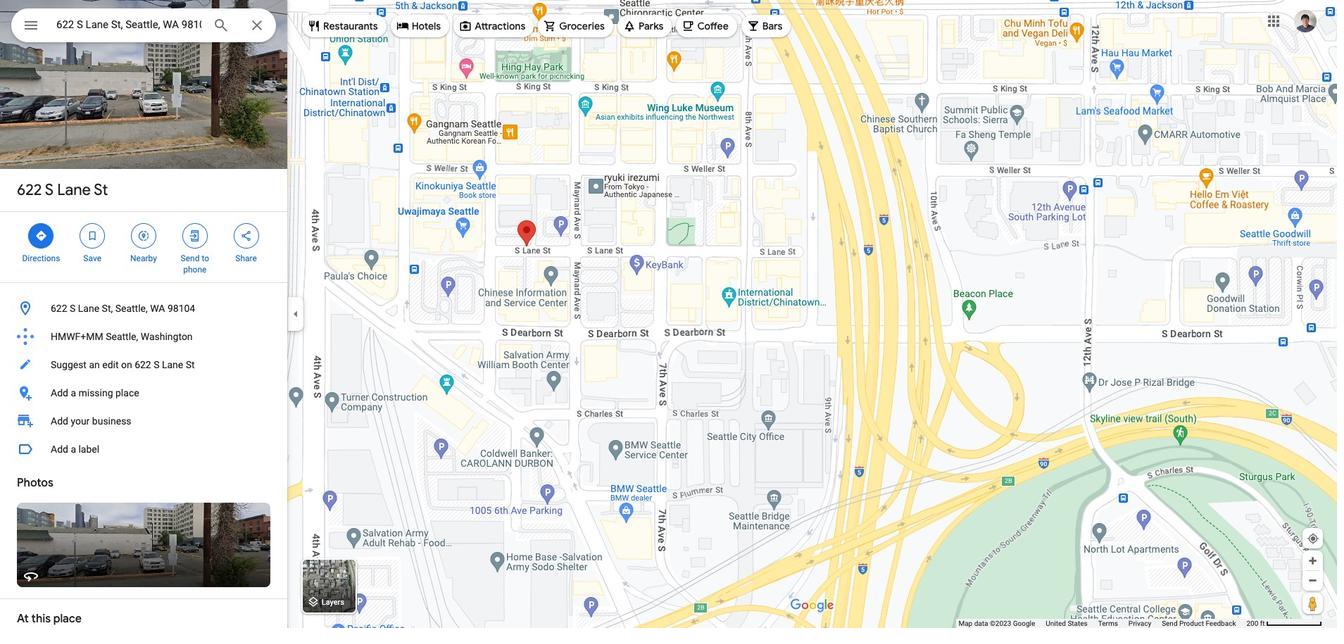 Task type: locate. For each thing, give the bounding box(es) containing it.
lane left st, on the left
[[78, 303, 99, 314]]

privacy
[[1129, 620, 1152, 628]]

your
[[71, 416, 90, 427]]

2 add from the top
[[51, 416, 68, 427]]

missing
[[79, 387, 113, 399]]

0 horizontal spatial send
[[181, 254, 200, 263]]

send left product
[[1162, 620, 1178, 628]]

1 horizontal spatial st
[[186, 359, 195, 370]]

1 vertical spatial 622
[[51, 303, 67, 314]]

0 vertical spatial st
[[94, 180, 108, 200]]

lane down the washington
[[162, 359, 183, 370]]

groceries
[[559, 20, 605, 32]]

98104
[[168, 303, 195, 314]]

s up ''
[[45, 180, 54, 200]]

footer
[[959, 619, 1247, 628]]

parks
[[639, 20, 664, 32]]

622 up hmwf+mm
[[51, 303, 67, 314]]

0 vertical spatial s
[[45, 180, 54, 200]]

at this place
[[17, 612, 82, 626]]

states
[[1068, 620, 1088, 628]]

a
[[71, 387, 76, 399], [71, 444, 76, 455]]

send
[[181, 254, 200, 263], [1162, 620, 1178, 628]]

privacy button
[[1129, 619, 1152, 628]]

1 vertical spatial a
[[71, 444, 76, 455]]

1 vertical spatial st
[[186, 359, 195, 370]]

1 horizontal spatial place
[[116, 387, 139, 399]]

seattle,
[[115, 303, 148, 314], [106, 331, 138, 342]]

seattle, right st, on the left
[[115, 303, 148, 314]]

place down on
[[116, 387, 139, 399]]

phone
[[183, 265, 207, 275]]

send product feedback
[[1162, 620, 1236, 628]]

622 inside button
[[51, 303, 67, 314]]

add left your
[[51, 416, 68, 427]]

place right the this
[[53, 612, 82, 626]]

None field
[[56, 16, 201, 33]]

suggest an edit on 622 s lane st
[[51, 359, 195, 370]]

st
[[94, 180, 108, 200], [186, 359, 195, 370]]

s down the washington
[[154, 359, 160, 370]]

1 vertical spatial add
[[51, 416, 68, 427]]

st,
[[102, 303, 113, 314]]

1 vertical spatial send
[[1162, 620, 1178, 628]]

at
[[17, 612, 29, 626]]

1 vertical spatial place
[[53, 612, 82, 626]]

add for add a label
[[51, 444, 68, 455]]


[[137, 228, 150, 244]]

622 s lane st
[[17, 180, 108, 200]]

0 vertical spatial send
[[181, 254, 200, 263]]

0 vertical spatial place
[[116, 387, 139, 399]]


[[35, 228, 47, 244]]

show your location image
[[1307, 532, 1320, 545]]

save
[[83, 254, 101, 263]]

0 vertical spatial add
[[51, 387, 68, 399]]

add down suggest
[[51, 387, 68, 399]]

a for missing
[[71, 387, 76, 399]]

add
[[51, 387, 68, 399], [51, 416, 68, 427], [51, 444, 68, 455]]

3 add from the top
[[51, 444, 68, 455]]

622 up ''
[[17, 180, 42, 200]]

edit
[[102, 359, 119, 370]]

lane inside 622 s lane st, seattle, wa 98104 button
[[78, 303, 99, 314]]

0 vertical spatial lane
[[57, 180, 91, 200]]

s up hmwf+mm
[[70, 303, 76, 314]]

0 vertical spatial a
[[71, 387, 76, 399]]

1 horizontal spatial 622
[[51, 303, 67, 314]]

show street view coverage image
[[1303, 593, 1323, 614]]

layers
[[322, 598, 344, 607]]

add for add a missing place
[[51, 387, 68, 399]]

1 add from the top
[[51, 387, 68, 399]]

2 horizontal spatial s
[[154, 359, 160, 370]]

footer containing map data ©2023 google
[[959, 619, 1247, 628]]

622 s lane st main content
[[0, 0, 287, 628]]

bars
[[763, 20, 783, 32]]

0 vertical spatial 622
[[17, 180, 42, 200]]

an
[[89, 359, 100, 370]]


[[240, 228, 253, 244]]

place inside button
[[116, 387, 139, 399]]

map data ©2023 google
[[959, 620, 1036, 628]]

a for label
[[71, 444, 76, 455]]

lane
[[57, 180, 91, 200], [78, 303, 99, 314], [162, 359, 183, 370]]

on
[[121, 359, 132, 370]]

google maps element
[[0, 0, 1338, 628]]

1 vertical spatial seattle,
[[106, 331, 138, 342]]

place
[[116, 387, 139, 399], [53, 612, 82, 626]]

1 a from the top
[[71, 387, 76, 399]]

0 horizontal spatial st
[[94, 180, 108, 200]]

send product feedback button
[[1162, 619, 1236, 628]]

groceries button
[[538, 9, 613, 43]]

coffee button
[[676, 9, 737, 43]]

seattle, up suggest an edit on 622 s lane st
[[106, 331, 138, 342]]

s
[[45, 180, 54, 200], [70, 303, 76, 314], [154, 359, 160, 370]]

send inside "send product feedback" button
[[1162, 620, 1178, 628]]

622
[[17, 180, 42, 200], [51, 303, 67, 314], [135, 359, 151, 370]]

2 vertical spatial lane
[[162, 359, 183, 370]]

a left missing
[[71, 387, 76, 399]]

lane up 
[[57, 180, 91, 200]]

2 a from the top
[[71, 444, 76, 455]]

1 horizontal spatial send
[[1162, 620, 1178, 628]]

hotels
[[412, 20, 441, 32]]

to
[[202, 254, 209, 263]]

622 s lane st, seattle, wa 98104 button
[[0, 294, 287, 323]]

2 vertical spatial 622
[[135, 359, 151, 370]]

restaurants
[[323, 20, 378, 32]]

2 vertical spatial s
[[154, 359, 160, 370]]

st up 
[[94, 180, 108, 200]]

directions
[[22, 254, 60, 263]]

1 vertical spatial lane
[[78, 303, 99, 314]]

lane for st,
[[78, 303, 99, 314]]

suggest an edit on 622 s lane st button
[[0, 351, 287, 379]]

add left label
[[51, 444, 68, 455]]

 button
[[11, 8, 51, 45]]

622 right on
[[135, 359, 151, 370]]

send up phone
[[181, 254, 200, 263]]

collapse side panel image
[[288, 306, 304, 322]]

hmwf+mm seattle, washington
[[51, 331, 193, 342]]

1 horizontal spatial s
[[70, 303, 76, 314]]

a left label
[[71, 444, 76, 455]]

2 vertical spatial add
[[51, 444, 68, 455]]

s inside button
[[70, 303, 76, 314]]

st inside suggest an edit on 622 s lane st button
[[186, 359, 195, 370]]

attractions
[[475, 20, 526, 32]]

0 horizontal spatial place
[[53, 612, 82, 626]]

map
[[959, 620, 973, 628]]

0 horizontal spatial 622
[[17, 180, 42, 200]]

parks button
[[618, 9, 672, 43]]

s for 622 s lane st, seattle, wa 98104
[[70, 303, 76, 314]]

share
[[235, 254, 257, 263]]

google
[[1013, 620, 1036, 628]]

2 horizontal spatial 622
[[135, 359, 151, 370]]

1 vertical spatial s
[[70, 303, 76, 314]]

st down the washington
[[186, 359, 195, 370]]

send inside send to phone
[[181, 254, 200, 263]]

ft
[[1261, 620, 1265, 628]]

0 horizontal spatial s
[[45, 180, 54, 200]]



Task type: vqa. For each thing, say whether or not it's contained in the screenshot.
states
yes



Task type: describe. For each thing, give the bounding box(es) containing it.
this
[[31, 612, 51, 626]]

zoom out image
[[1308, 575, 1319, 586]]

actions for 622 s lane st region
[[0, 212, 287, 282]]

 search field
[[11, 8, 276, 45]]

send for send to phone
[[181, 254, 200, 263]]

add a label
[[51, 444, 99, 455]]

hotels button
[[391, 9, 449, 43]]

restaurants button
[[302, 9, 386, 43]]

united states
[[1046, 620, 1088, 628]]

send to phone
[[181, 254, 209, 275]]


[[86, 228, 99, 244]]

nearby
[[130, 254, 157, 263]]

send for send product feedback
[[1162, 620, 1178, 628]]

none field inside 622 s lane st, seattle, wa 98104 field
[[56, 16, 201, 33]]

add a missing place
[[51, 387, 139, 399]]

zoom in image
[[1308, 556, 1319, 566]]

add your business link
[[0, 407, 287, 435]]

footer inside google maps element
[[959, 619, 1247, 628]]

lane for st
[[57, 180, 91, 200]]

hmwf+mm
[[51, 331, 103, 342]]

google account: nolan park  
(nolan.park@adept.ai) image
[[1295, 10, 1317, 32]]

622 s lane st, seattle, wa 98104
[[51, 303, 195, 314]]

coffee
[[698, 20, 729, 32]]

terms button
[[1099, 619, 1118, 628]]

product
[[1180, 620, 1204, 628]]

feedback
[[1206, 620, 1236, 628]]

suggest
[[51, 359, 87, 370]]

0 vertical spatial seattle,
[[115, 303, 148, 314]]

200 ft button
[[1247, 620, 1323, 628]]

united
[[1046, 620, 1066, 628]]

622 for 622 s lane st, seattle, wa 98104
[[51, 303, 67, 314]]

terms
[[1099, 620, 1118, 628]]

hmwf+mm seattle, washington button
[[0, 323, 287, 351]]

add your business
[[51, 416, 131, 427]]

622 inside button
[[135, 359, 151, 370]]

add a label button
[[0, 435, 287, 463]]

label
[[79, 444, 99, 455]]

s for 622 s lane st
[[45, 180, 54, 200]]

200
[[1247, 620, 1259, 628]]

washington
[[141, 331, 193, 342]]

attractions button
[[454, 9, 534, 43]]

s inside button
[[154, 359, 160, 370]]

622 for 622 s lane st
[[17, 180, 42, 200]]

wa
[[150, 303, 165, 314]]

lane inside suggest an edit on 622 s lane st button
[[162, 359, 183, 370]]


[[189, 228, 201, 244]]

©2023
[[990, 620, 1012, 628]]

622 S Lane St, Seattle, WA 98104 field
[[11, 8, 276, 42]]

200 ft
[[1247, 620, 1265, 628]]

add a missing place button
[[0, 379, 287, 407]]

bars button
[[741, 9, 791, 43]]

united states button
[[1046, 619, 1088, 628]]

business
[[92, 416, 131, 427]]

photos
[[17, 476, 53, 490]]


[[23, 15, 39, 35]]

add for add your business
[[51, 416, 68, 427]]

data
[[975, 620, 989, 628]]



